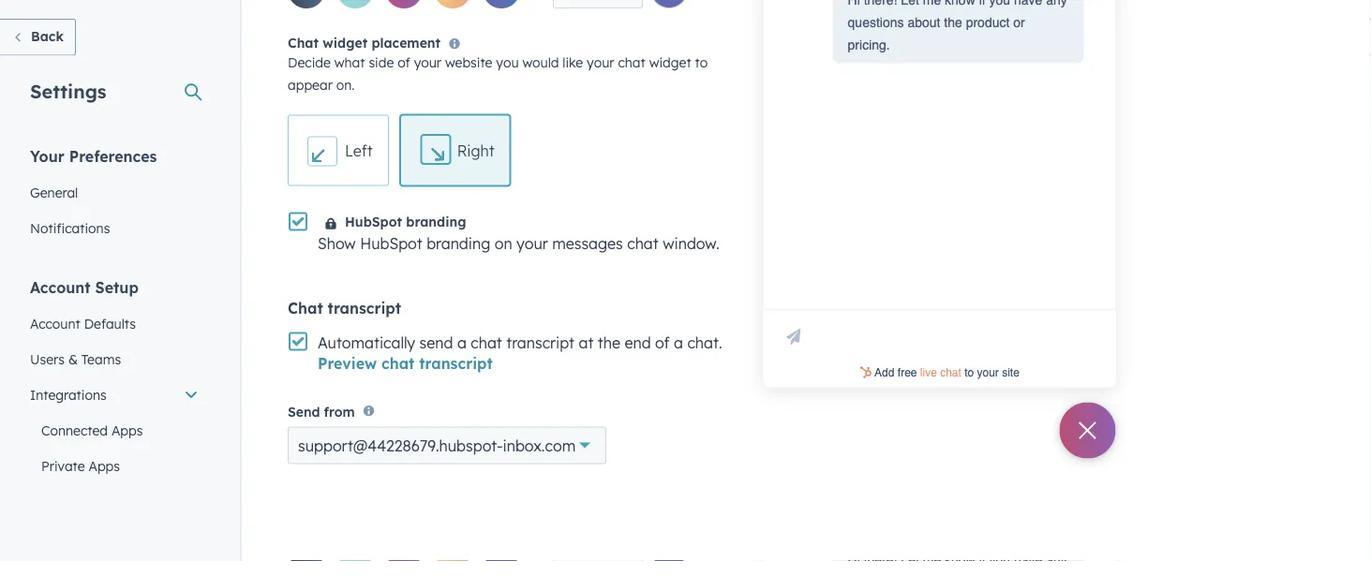 Task type: vqa. For each thing, say whether or not it's contained in the screenshot.
the Account Defaults link
yes



Task type: locate. For each thing, give the bounding box(es) containing it.
account up users
[[30, 316, 80, 332]]

you right if on the top right of the page
[[990, 0, 1011, 7]]

1 vertical spatial widget
[[650, 54, 692, 71]]

hubspot down hubspot branding
[[360, 234, 423, 253]]

hubspot
[[345, 214, 402, 230], [360, 234, 423, 253]]

you
[[990, 0, 1011, 7], [496, 54, 519, 71]]

artboard image for left
[[304, 131, 341, 171]]

1 vertical spatial account
[[30, 316, 80, 332]]

0 horizontal spatial you
[[496, 54, 519, 71]]

your right the on
[[517, 234, 548, 253]]

2 horizontal spatial your
[[587, 54, 615, 71]]

0 vertical spatial of
[[398, 54, 410, 71]]

2 vertical spatial transcript
[[419, 354, 493, 373]]

2 account from the top
[[30, 316, 80, 332]]

agent says: hi there! let me know if you have any questions about the product or pricing. element
[[848, 0, 1070, 56]]

apps
[[112, 422, 143, 439], [89, 458, 120, 475]]

2 artboard image from the left
[[416, 131, 454, 171]]

widget left to
[[650, 54, 692, 71]]

about
[[908, 15, 941, 30]]

1 vertical spatial of
[[656, 334, 670, 352]]

support@44228679.hubspot-
[[298, 437, 503, 456]]

0 vertical spatial apps
[[112, 422, 143, 439]]

1 horizontal spatial you
[[990, 0, 1011, 7]]

apps down connected apps link
[[89, 458, 120, 475]]

would
[[523, 54, 559, 71]]

0 horizontal spatial artboard image
[[304, 131, 341, 171]]

0 horizontal spatial widget
[[323, 35, 368, 51]]

connected apps
[[41, 422, 143, 439]]

your right like
[[587, 54, 615, 71]]

0 horizontal spatial your
[[414, 54, 442, 71]]

chat left window.
[[628, 234, 659, 253]]

1 horizontal spatial a
[[674, 334, 684, 352]]

0 horizontal spatial a
[[458, 334, 467, 352]]

chat
[[288, 35, 319, 51], [288, 299, 323, 318]]

None checkbox
[[400, 115, 511, 186]]

the
[[945, 15, 963, 30], [598, 334, 621, 352]]

0 vertical spatial branding
[[406, 214, 466, 230]]

product
[[967, 15, 1010, 30]]

chat for chat transcript
[[288, 299, 323, 318]]

1 vertical spatial you
[[496, 54, 519, 71]]

decide what side of your website you would like your chat widget to appear on.
[[288, 54, 708, 93]]

chat down automatically
[[382, 354, 415, 373]]

account
[[30, 278, 91, 297], [30, 316, 80, 332]]

send
[[288, 404, 320, 421]]

a
[[458, 334, 467, 352], [674, 334, 684, 352]]

chat widget placement
[[288, 35, 441, 51]]

automatically
[[318, 334, 416, 352]]

0 vertical spatial you
[[990, 0, 1011, 7]]

0 horizontal spatial of
[[398, 54, 410, 71]]

hubspot-live-chat-viral-iframe element
[[768, 365, 1113, 383]]

integrations button
[[19, 377, 210, 413]]

1 vertical spatial the
[[598, 334, 621, 352]]

let
[[902, 0, 920, 7]]

transcript up automatically
[[328, 299, 401, 318]]

None checkbox
[[288, 115, 389, 186]]

you inside 'hi there! let me know if you have any questions about the product or pricing.'
[[990, 0, 1011, 7]]

hubspot up show
[[345, 214, 402, 230]]

your preferences
[[30, 147, 157, 166]]

1 vertical spatial chat
[[288, 299, 323, 318]]

chat
[[618, 54, 646, 71], [628, 234, 659, 253], [471, 334, 502, 352], [382, 354, 415, 373]]

1 account from the top
[[30, 278, 91, 297]]

2 a from the left
[[674, 334, 684, 352]]

users & teams link
[[19, 342, 210, 377]]

1 horizontal spatial of
[[656, 334, 670, 352]]

the down know
[[945, 15, 963, 30]]

chat right like
[[618, 54, 646, 71]]

transcript down the send
[[419, 354, 493, 373]]

0 horizontal spatial the
[[598, 334, 621, 352]]

artboard image left left
[[304, 131, 341, 171]]

of
[[398, 54, 410, 71], [656, 334, 670, 352]]

0 vertical spatial widget
[[323, 35, 368, 51]]

1 horizontal spatial transcript
[[419, 354, 493, 373]]

back link
[[0, 19, 76, 56]]

1 horizontal spatial widget
[[650, 54, 692, 71]]

1 horizontal spatial your
[[517, 234, 548, 253]]

general
[[30, 184, 78, 201]]

chat transcript
[[288, 299, 401, 318]]

to
[[695, 54, 708, 71]]

chat for chat widget placement
[[288, 35, 319, 51]]

widget up what
[[323, 35, 368, 51]]

account setup element
[[19, 277, 210, 562]]

1 artboard image from the left
[[304, 131, 341, 171]]

transcript left at at bottom
[[507, 334, 575, 352]]

you inside "decide what side of your website you would like your chat widget to appear on."
[[496, 54, 519, 71]]

apps down integrations "button" at the bottom left of the page
[[112, 422, 143, 439]]

account setup
[[30, 278, 139, 297]]

artboard image inside checkbox
[[416, 131, 454, 171]]

you left would
[[496, 54, 519, 71]]

the right at at bottom
[[598, 334, 621, 352]]

artboard image left right
[[416, 131, 454, 171]]

apps for private apps
[[89, 458, 120, 475]]

from
[[324, 404, 355, 421]]

widget
[[323, 35, 368, 51], [650, 54, 692, 71]]

questions
[[848, 15, 904, 30]]

automatically send a chat transcript at the end of a chat.
[[318, 334, 723, 352]]

chat up preview on the bottom left of the page
[[288, 299, 323, 318]]

1 vertical spatial apps
[[89, 458, 120, 475]]

end
[[625, 334, 651, 352]]

hubspot branding
[[345, 214, 466, 230]]

transcript
[[328, 299, 401, 318], [507, 334, 575, 352], [419, 354, 493, 373]]

artboard image
[[304, 131, 341, 171], [416, 131, 454, 171]]

0 vertical spatial chat
[[288, 35, 319, 51]]

a right the send
[[458, 334, 467, 352]]

1 vertical spatial hubspot
[[360, 234, 423, 253]]

of right end
[[656, 334, 670, 352]]

1 horizontal spatial the
[[945, 15, 963, 30]]

send
[[420, 334, 453, 352]]

chat right the send
[[471, 334, 502, 352]]

branding down right
[[406, 214, 466, 230]]

None text field
[[553, 0, 643, 9]]

if
[[980, 0, 986, 7]]

on.
[[336, 77, 355, 93]]

0 vertical spatial the
[[945, 15, 963, 30]]

0 vertical spatial account
[[30, 278, 91, 297]]

the inside 'hi there! let me know if you have any questions about the product or pricing.'
[[945, 15, 963, 30]]

preview chat transcript button
[[318, 354, 493, 373]]

2 chat from the top
[[288, 299, 323, 318]]

1 horizontal spatial artboard image
[[416, 131, 454, 171]]

chat up decide at the left top of page
[[288, 35, 319, 51]]

at
[[579, 334, 594, 352]]

0 vertical spatial transcript
[[328, 299, 401, 318]]

users & teams
[[30, 351, 121, 368]]

of down placement
[[398, 54, 410, 71]]

account defaults link
[[19, 306, 210, 342]]

1 chat from the top
[[288, 35, 319, 51]]

2 horizontal spatial transcript
[[507, 334, 575, 352]]

teams
[[81, 351, 121, 368]]

branding left the on
[[427, 234, 491, 253]]

account up account defaults
[[30, 278, 91, 297]]

notifications
[[30, 220, 110, 236]]

what
[[335, 54, 365, 71]]

or
[[1014, 15, 1026, 30]]

a left chat.
[[674, 334, 684, 352]]

your down placement
[[414, 54, 442, 71]]

1 vertical spatial transcript
[[507, 334, 575, 352]]

your
[[414, 54, 442, 71], [587, 54, 615, 71], [517, 234, 548, 253]]

1 vertical spatial branding
[[427, 234, 491, 253]]

branding
[[406, 214, 466, 230], [427, 234, 491, 253]]

decide
[[288, 54, 331, 71]]



Task type: describe. For each thing, give the bounding box(es) containing it.
side
[[369, 54, 394, 71]]

private
[[41, 458, 85, 475]]

your
[[30, 147, 65, 166]]

chat inside "decide what side of your website you would like your chat widget to appear on."
[[618, 54, 646, 71]]

show hubspot branding on your messages chat window.
[[318, 234, 720, 253]]

apps for connected apps
[[112, 422, 143, 439]]

defaults
[[84, 316, 136, 332]]

chat.
[[688, 334, 723, 352]]

your for messages
[[517, 234, 548, 253]]

any
[[1047, 0, 1068, 7]]

connected apps link
[[19, 413, 210, 449]]

support@44228679.hubspot-inbox.com button
[[288, 428, 607, 465]]

artboard image for right
[[416, 131, 454, 171]]

1 a from the left
[[458, 334, 467, 352]]

you for have
[[990, 0, 1011, 7]]

account for account setup
[[30, 278, 91, 297]]

preview chat transcript
[[318, 354, 493, 373]]

account defaults
[[30, 316, 136, 332]]

have
[[1015, 0, 1043, 7]]

pricing.
[[848, 37, 891, 52]]

widget inside "decide what side of your website you would like your chat widget to appear on."
[[650, 54, 692, 71]]

private apps
[[41, 458, 120, 475]]

right
[[457, 141, 495, 160]]

&
[[68, 351, 78, 368]]

on
[[495, 234, 513, 253]]

integrations
[[30, 387, 107, 403]]

notifications link
[[19, 211, 210, 246]]

appear
[[288, 77, 333, 93]]

website
[[445, 54, 493, 71]]

settings
[[30, 79, 106, 103]]

private apps link
[[19, 449, 210, 484]]

there!
[[864, 0, 898, 7]]

connected
[[41, 422, 108, 439]]

setup
[[95, 278, 139, 297]]

preview
[[318, 354, 377, 373]]

none checkbox containing left
[[288, 115, 389, 186]]

of inside "decide what side of your website you would like your chat widget to appear on."
[[398, 54, 410, 71]]

me
[[923, 0, 942, 7]]

support@44228679.hubspot-inbox.com
[[298, 437, 576, 456]]

placement
[[372, 35, 441, 51]]

show
[[318, 234, 356, 253]]

messages
[[553, 234, 623, 253]]

0 vertical spatial hubspot
[[345, 214, 402, 230]]

your preferences element
[[19, 146, 210, 246]]

send from
[[288, 404, 355, 421]]

users
[[30, 351, 65, 368]]

none checkbox containing right
[[400, 115, 511, 186]]

back
[[31, 28, 64, 45]]

hi there! let me know if you have any questions about the product or pricing.
[[848, 0, 1068, 52]]

window.
[[663, 234, 720, 253]]

0 horizontal spatial transcript
[[328, 299, 401, 318]]

preferences
[[69, 147, 157, 166]]

left
[[345, 141, 373, 160]]

your for website
[[414, 54, 442, 71]]

know
[[945, 0, 976, 7]]

account for account defaults
[[30, 316, 80, 332]]

you for would
[[496, 54, 519, 71]]

inbox.com
[[503, 437, 576, 456]]

like
[[563, 54, 583, 71]]

general link
[[19, 175, 210, 211]]

hi
[[848, 0, 861, 7]]



